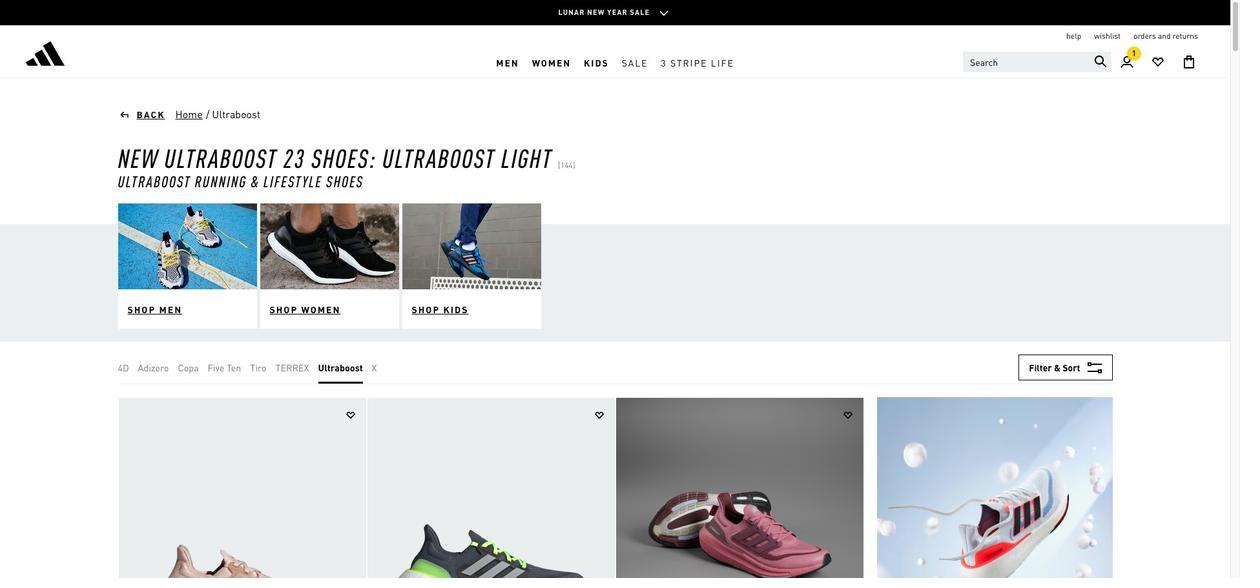Task type: locate. For each thing, give the bounding box(es) containing it.
men inside main navigation element
[[496, 57, 519, 68]]

and
[[1159, 31, 1171, 41]]

2 shop from the left
[[270, 304, 298, 316]]

0 horizontal spatial men
[[159, 304, 182, 316]]

sale left "3"
[[622, 57, 648, 68]]

terrex link
[[276, 361, 309, 375]]

copa
[[178, 362, 199, 374]]

0 vertical spatial kids
[[584, 57, 609, 68]]

shop men link
[[118, 204, 257, 329]]

year
[[608, 8, 628, 17]]

main navigation element
[[294, 47, 937, 78]]

back
[[137, 109, 165, 120]]

ultraboost
[[212, 107, 260, 121], [165, 141, 277, 174], [383, 141, 495, 174], [318, 362, 363, 374]]

0 vertical spatial list
[[118, 204, 1113, 329]]

five ten
[[208, 362, 241, 374]]

shoes:
[[311, 141, 377, 174]]

running pink ultraboost light running shoes new york together image
[[616, 398, 864, 578]]

0 vertical spatial women
[[532, 57, 571, 68]]

copa link
[[178, 361, 199, 375]]

&
[[251, 171, 260, 191], [1055, 362, 1061, 374]]

1 horizontal spatial men
[[496, 57, 519, 68]]

orders and returns
[[1134, 31, 1199, 41]]

list containing shop men
[[118, 204, 1113, 329]]

returns
[[1173, 31, 1199, 41]]

2 horizontal spatial shop
[[412, 304, 440, 316]]

men
[[496, 57, 519, 68], [159, 304, 182, 316]]

filter & sort button
[[1019, 355, 1113, 381]]

adizero
[[138, 362, 169, 374]]

wishlist
[[1095, 31, 1121, 41]]

shop
[[128, 304, 156, 316], [270, 304, 298, 316], [412, 304, 440, 316]]

light
[[501, 141, 553, 174]]

shop for shop women
[[270, 304, 298, 316]]

shop for shop kids
[[412, 304, 440, 316]]

men left 'women' link
[[496, 57, 519, 68]]

1 vertical spatial women
[[301, 304, 341, 316]]

0 horizontal spatial women
[[301, 304, 341, 316]]

ultraboost inside list
[[318, 362, 363, 374]]

terrex
[[276, 362, 309, 374]]

shop for shop men
[[128, 304, 156, 316]]

& right running
[[251, 171, 260, 191]]

kids inside list
[[444, 304, 469, 316]]

sale right year
[[630, 8, 650, 17]]

women up ultraboost link
[[301, 304, 341, 316]]

new
[[118, 141, 159, 174]]

1 vertical spatial sale
[[622, 57, 648, 68]]

1 vertical spatial men
[[159, 304, 182, 316]]

1 vertical spatial list
[[118, 352, 386, 384]]

0 vertical spatial men
[[496, 57, 519, 68]]

five ten link
[[208, 361, 241, 375]]

& inside button
[[1055, 362, 1061, 374]]

1 list from the top
[[118, 204, 1113, 329]]

1 horizontal spatial &
[[1055, 362, 1061, 374]]

new
[[587, 8, 605, 17]]

lunar new year sale
[[559, 8, 650, 17]]

3 shop from the left
[[412, 304, 440, 316]]

& left sort on the bottom right
[[1055, 362, 1061, 374]]

home link
[[175, 107, 203, 122]]

kids
[[584, 57, 609, 68], [444, 304, 469, 316]]

1 vertical spatial &
[[1055, 362, 1061, 374]]

men up adizero link
[[159, 304, 182, 316]]

sale
[[630, 8, 650, 17], [622, 57, 648, 68]]

[144]
[[558, 160, 576, 170]]

lifestyle
[[264, 171, 322, 191]]

3 stripe life link
[[655, 47, 741, 78]]

list
[[118, 204, 1113, 329], [118, 352, 386, 384]]

running
[[195, 171, 247, 191]]

women right men link
[[532, 57, 571, 68]]

ultraboost
[[118, 171, 191, 191]]

new ultraboost 23 shoes: ultraboost light [144]
[[118, 141, 576, 174]]

0 horizontal spatial shop
[[128, 304, 156, 316]]

0 vertical spatial &
[[251, 171, 260, 191]]

orders and returns link
[[1134, 31, 1199, 41]]

women inside main navigation element
[[532, 57, 571, 68]]

1 horizontal spatial kids
[[584, 57, 609, 68]]

1 horizontal spatial shop
[[270, 304, 298, 316]]

stripe
[[671, 57, 708, 68]]

1 vertical spatial kids
[[444, 304, 469, 316]]

0 horizontal spatial kids
[[444, 304, 469, 316]]

women
[[532, 57, 571, 68], [301, 304, 341, 316]]

23
[[283, 141, 306, 174]]

filter & sort
[[1030, 362, 1081, 374]]

1 horizontal spatial women
[[532, 57, 571, 68]]

2 list from the top
[[118, 352, 386, 384]]

1 shop from the left
[[128, 304, 156, 316]]

shop kids
[[412, 304, 469, 316]]

3 stripe life
[[661, 57, 735, 68]]

ultraboost link
[[318, 361, 363, 375]]



Task type: describe. For each thing, give the bounding box(es) containing it.
shop women link
[[260, 204, 399, 329]]

list containing 4d
[[118, 352, 386, 384]]

4d link
[[118, 361, 129, 375]]

shop women
[[270, 304, 341, 316]]

sort
[[1063, 362, 1081, 374]]

women link
[[526, 47, 578, 78]]

men's running grey ultraboost light image
[[367, 398, 615, 578]]

filter
[[1030, 362, 1053, 374]]

0 vertical spatial sale
[[630, 8, 650, 17]]

kids inside main navigation element
[[584, 57, 609, 68]]

five
[[208, 362, 225, 374]]

1 link
[[1112, 47, 1143, 78]]

help link
[[1067, 31, 1082, 41]]

kids link
[[578, 47, 616, 78]]

0 horizontal spatial &
[[251, 171, 260, 191]]

sale inside main navigation element
[[622, 57, 648, 68]]

tiro
[[250, 362, 266, 374]]

shop kids link
[[402, 204, 541, 329]]

orders
[[1134, 31, 1157, 41]]

women's running pink ultraboost light running shoes image
[[119, 398, 366, 578]]

x link
[[372, 361, 377, 375]]

home
[[175, 107, 203, 121]]

men link
[[490, 47, 526, 78]]

tiro link
[[250, 361, 266, 375]]

lunar
[[559, 8, 585, 17]]

adizero link
[[138, 361, 169, 375]]

back button
[[118, 108, 165, 121]]

ten
[[227, 362, 241, 374]]

women inside list
[[301, 304, 341, 316]]

Search field
[[964, 52, 1112, 72]]

shoes
[[326, 171, 364, 191]]

1
[[1133, 48, 1137, 58]]

image of floating ultraboost light running shoe. image
[[877, 398, 1113, 578]]

x
[[372, 362, 377, 374]]

life
[[711, 57, 735, 68]]

wishlist link
[[1095, 31, 1121, 41]]

sale link
[[616, 47, 655, 78]]

3
[[661, 57, 667, 68]]

shop men
[[128, 304, 182, 316]]

4d
[[118, 362, 129, 374]]

help
[[1067, 31, 1082, 41]]

ultraboost running & lifestyle shoes
[[118, 171, 364, 191]]



Task type: vqa. For each thing, say whether or not it's contained in the screenshot.
Ultraboost Running & Lifestyle Shoes
yes



